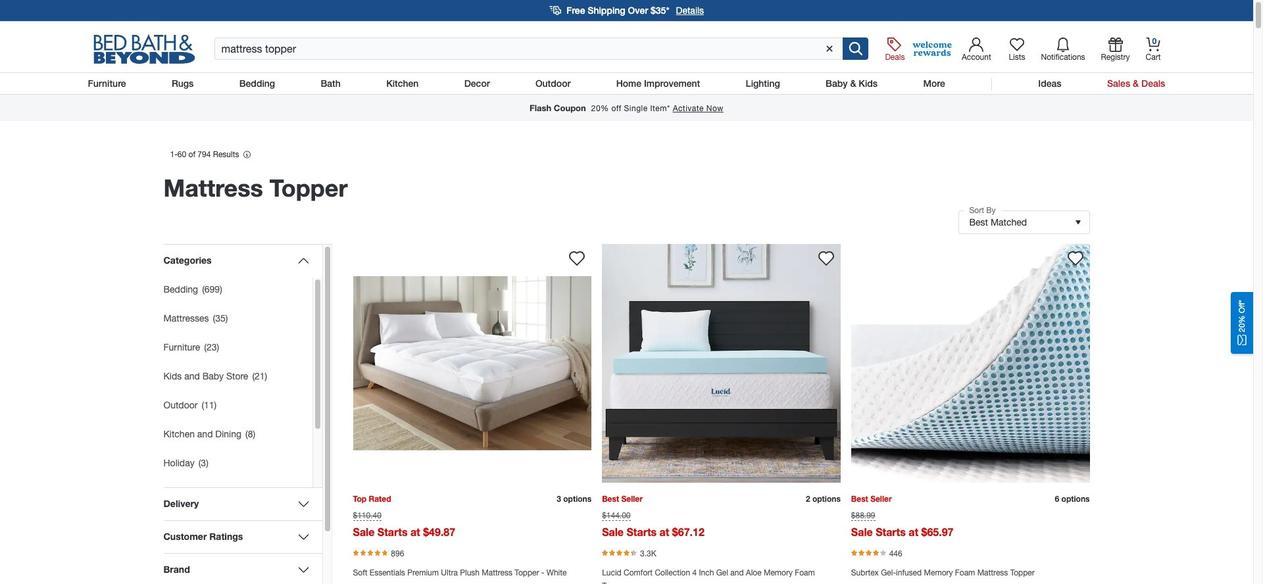 Task type: locate. For each thing, give the bounding box(es) containing it.
group
[[164, 244, 322, 510]]

Search Overstock field
[[214, 38, 844, 60]]

overstock logo image
[[85, 34, 204, 64]]

search image
[[849, 41, 864, 56]]

cancel image
[[822, 41, 838, 57]]

Search Bar field
[[214, 38, 844, 60]]

subrtex gel-infused memory foam mattress topper image
[[852, 244, 1090, 483]]



Task type: describe. For each thing, give the bounding box(es) containing it.
soft essentials premium ultra plush mattress topper - white image
[[353, 244, 592, 483]]

lucid comfort collection 4 inch gel and aloe memory foam topper image
[[602, 244, 841, 483]]



